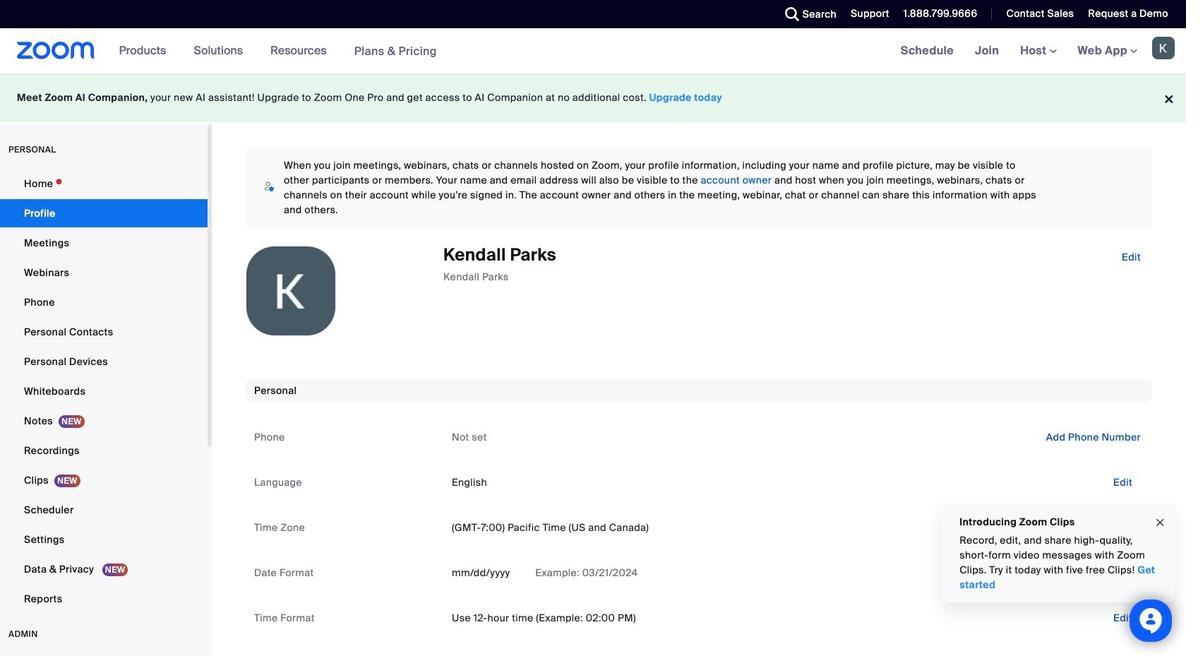Task type: locate. For each thing, give the bounding box(es) containing it.
user photo image
[[247, 247, 336, 336]]

close image
[[1155, 515, 1166, 531]]

banner
[[0, 28, 1187, 74]]

profile picture image
[[1153, 37, 1175, 59]]

edit user photo image
[[280, 285, 302, 297]]

footer
[[0, 73, 1187, 122]]



Task type: vqa. For each thing, say whether or not it's contained in the screenshot.
info outline image
no



Task type: describe. For each thing, give the bounding box(es) containing it.
zoom logo image
[[17, 42, 94, 59]]

personal menu menu
[[0, 170, 208, 615]]

product information navigation
[[108, 28, 448, 74]]

meetings navigation
[[890, 28, 1187, 74]]



